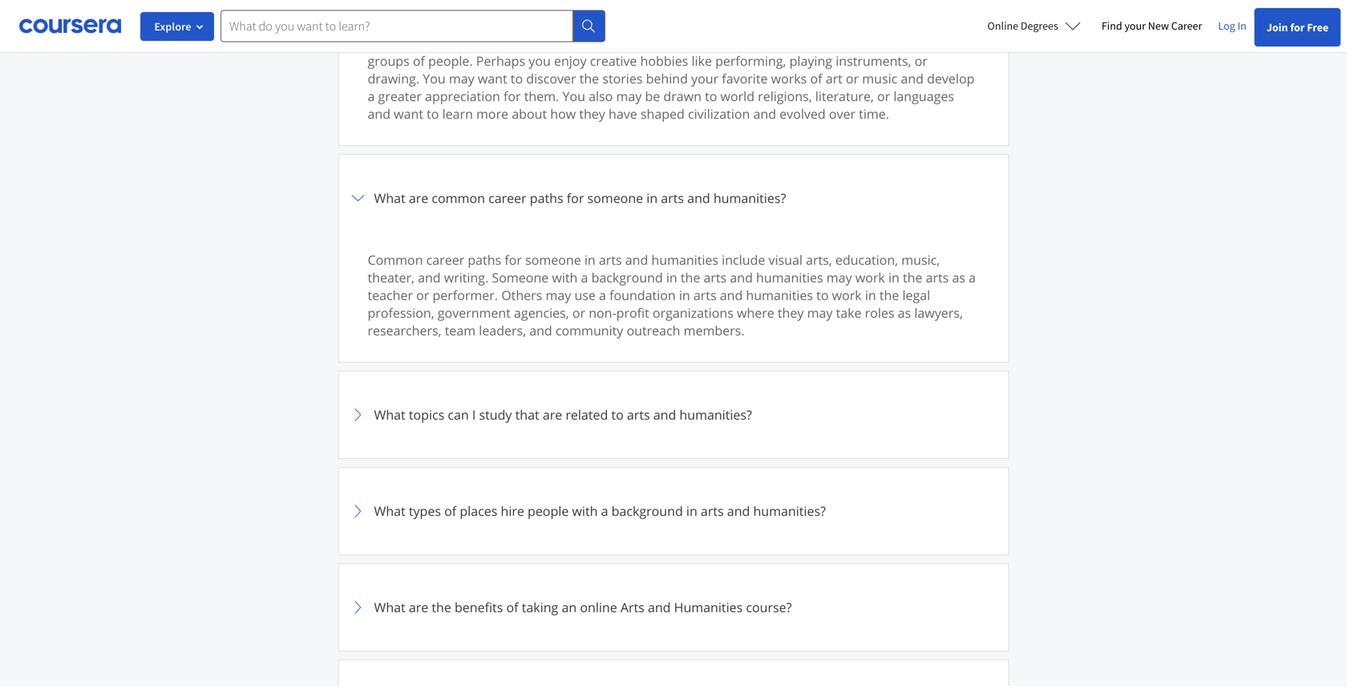 Task type: vqa. For each thing, say whether or not it's contained in the screenshot.
as
yes



Task type: describe. For each thing, give the bounding box(es) containing it.
0 vertical spatial work
[[856, 269, 886, 286]]

people.
[[429, 52, 473, 69]]

a inside dropdown button
[[601, 502, 609, 520]]

groups
[[368, 52, 410, 69]]

What do you want to learn? text field
[[221, 10, 574, 42]]

more
[[477, 105, 509, 122]]

the up the perhaps
[[525, 35, 544, 52]]

music
[[863, 70, 898, 87]]

members.
[[684, 322, 745, 339]]

1 vertical spatial literature,
[[816, 87, 874, 105]]

researchers,
[[368, 322, 442, 339]]

them.
[[525, 87, 559, 105]]

0 horizontal spatial about
[[424, 17, 459, 34]]

career inside 'common career paths for someone in arts and humanities include visual arts, education, music, theater, and writing. someone with a background in the arts and humanities may work in the arts as a teacher or performer. others may use a foundation in arts and humanities to work in the legal profession, government agencies, or non-profit organizations where they may take roles as lawyers, researchers, team leaders, and community outreach members.'
[[427, 251, 465, 268]]

laws,
[[688, 35, 717, 52]]

human
[[368, 35, 411, 52]]

career
[[1172, 18, 1203, 33]]

i
[[473, 406, 476, 423]]

common
[[432, 189, 485, 207]]

in inside dropdown button
[[647, 189, 658, 207]]

others
[[502, 286, 543, 304]]

log in
[[1219, 18, 1247, 33]]

0 horizontal spatial as
[[898, 304, 912, 321]]

may up "agencies,"
[[546, 286, 572, 304]]

hobbies
[[641, 52, 689, 69]]

may down 'stories'
[[617, 87, 642, 105]]

arts
[[621, 599, 645, 616]]

log
[[1219, 18, 1236, 33]]

that inside learning about the arts and humanities may be right for you if you have a passion for exploring human culture along with the works of art, literature, laws, and languages that connect and define groups of people. perhaps you enjoy creative hobbies like performing, playing instruments, or drawing. you may want to discover the stories behind your favorite works of art or music and develop a greater appreciation for them. you also may be drawn to world religions, literature, or languages and want to learn more about how they have shaped civilization and evolved over time.
[[811, 35, 835, 52]]

humanities
[[674, 599, 743, 616]]

of down the culture
[[413, 52, 425, 69]]

the up the also
[[580, 70, 599, 87]]

of inside "dropdown button"
[[507, 599, 519, 616]]

or down define
[[915, 52, 928, 69]]

people
[[528, 502, 569, 520]]

an
[[562, 599, 577, 616]]

list item containing what are common career paths for someone in arts and humanities?
[[338, 154, 1010, 371]]

behind
[[646, 70, 688, 87]]

lawyers,
[[915, 304, 964, 321]]

humanities? inside dropdown button
[[754, 502, 826, 520]]

0 horizontal spatial literature,
[[626, 35, 684, 52]]

for inside 'common career paths for someone in arts and humanities include visual arts, education, music, theater, and writing. someone with a background in the arts and humanities may work in the arts as a teacher or performer. others may use a foundation in arts and humanities to work in the legal profession, government agencies, or non-profit organizations where they may take roles as lawyers, researchers, team leaders, and community outreach members.'
[[505, 251, 522, 268]]

1 horizontal spatial you
[[707, 17, 729, 34]]

if
[[733, 17, 740, 34]]

what for what are the benefits of taking an online arts and humanities course?
[[374, 599, 406, 616]]

your inside find your new career link
[[1125, 18, 1147, 33]]

career inside dropdown button
[[489, 189, 527, 207]]

performer.
[[433, 286, 498, 304]]

teacher
[[368, 286, 413, 304]]

how
[[551, 105, 576, 122]]

join for free
[[1267, 20, 1330, 35]]

roles
[[865, 304, 895, 321]]

exploring
[[882, 17, 938, 34]]

with inside learning about the arts and humanities may be right for you if you have a passion for exploring human culture along with the works of art, literature, laws, and languages that connect and define groups of people. perhaps you enjoy creative hobbies like performing, playing instruments, or drawing. you may want to discover the stories behind your favorite works of art or music and develop a greater appreciation for them. you also may be drawn to world religions, literature, or languages and want to learn more about how they have shaped civilization and evolved over time.
[[496, 35, 521, 52]]

topics
[[409, 406, 445, 423]]

what are the benefits of taking an online arts and humanities course?
[[374, 599, 792, 616]]

to left learn
[[427, 105, 439, 122]]

greater
[[378, 87, 422, 105]]

playing
[[790, 52, 833, 69]]

the inside what are the benefits of taking an online arts and humanities course? "dropdown button"
[[432, 599, 452, 616]]

may up art,
[[608, 17, 634, 34]]

along
[[459, 35, 492, 52]]

also
[[589, 87, 613, 105]]

0 horizontal spatial languages
[[747, 35, 808, 52]]

music,
[[902, 251, 941, 268]]

someone inside dropdown button
[[588, 189, 644, 207]]

chevron right image for what topics can i study that are related to arts and humanities?
[[349, 405, 368, 424]]

may up the appreciation at the top of page
[[449, 70, 475, 87]]

religions,
[[758, 87, 812, 105]]

in
[[1238, 18, 1247, 33]]

explore
[[154, 19, 191, 34]]

1 vertical spatial have
[[609, 105, 638, 122]]

team
[[445, 322, 476, 339]]

writing.
[[444, 269, 489, 286]]

enjoy
[[554, 52, 587, 69]]

what for what topics can i study that are related to arts and humanities?
[[374, 406, 406, 423]]

humanities inside learning about the arts and humanities may be right for you if you have a passion for exploring human culture along with the works of art, literature, laws, and languages that connect and define groups of people. perhaps you enjoy creative hobbies like performing, playing instruments, or drawing. you may want to discover the stories behind your favorite works of art or music and develop a greater appreciation for them. you also may be drawn to world religions, literature, or languages and want to learn more about how they have shaped civilization and evolved over time.
[[538, 17, 605, 34]]

or up profession,
[[417, 286, 430, 304]]

can
[[448, 406, 469, 423]]

stories
[[603, 70, 643, 87]]

to inside dropdown button
[[612, 406, 624, 423]]

non-
[[589, 304, 617, 321]]

0 horizontal spatial you
[[529, 52, 551, 69]]

0 vertical spatial have
[[769, 17, 798, 34]]

culture
[[414, 35, 456, 52]]

0 vertical spatial be
[[637, 17, 652, 34]]

outreach
[[627, 322, 681, 339]]

right
[[655, 17, 683, 34]]

include
[[722, 251, 766, 268]]

drawing.
[[368, 70, 420, 87]]

or down use
[[573, 304, 586, 321]]

2 list item from the top
[[338, 660, 1010, 686]]

someone inside 'common career paths for someone in arts and humanities include visual arts, education, music, theater, and writing. someone with a background in the arts and humanities may work in the arts as a teacher or performer. others may use a foundation in arts and humanities to work in the legal profession, government agencies, or non-profit organizations where they may take roles as lawyers, researchers, team leaders, and community outreach members.'
[[526, 251, 581, 268]]

theater,
[[368, 269, 415, 286]]

0 horizontal spatial you
[[423, 70, 446, 87]]

degrees
[[1021, 18, 1059, 33]]

related
[[566, 406, 608, 423]]

paths inside 'common career paths for someone in arts and humanities include visual arts, education, music, theater, and writing. someone with a background in the arts and humanities may work in the arts as a teacher or performer. others may use a foundation in arts and humanities to work in the legal profession, government agencies, or non-profit organizations where they may take roles as lawyers, researchers, team leaders, and community outreach members.'
[[468, 251, 502, 268]]

what are common career paths for someone in arts and humanities? button
[[349, 164, 999, 232]]

art,
[[602, 35, 622, 52]]

to inside 'common career paths for someone in arts and humanities include visual arts, education, music, theater, and writing. someone with a background in the arts and humanities may work in the arts as a teacher or performer. others may use a foundation in arts and humanities to work in the legal profession, government agencies, or non-profit organizations where they may take roles as lawyers, researchers, team leaders, and community outreach members.'
[[817, 286, 829, 304]]

like
[[692, 52, 712, 69]]

the up along
[[462, 17, 482, 34]]

what topics can i study that are related to arts and humanities? list item
[[338, 371, 1010, 459]]

evolved
[[780, 105, 826, 122]]

to up civilization
[[705, 87, 718, 105]]

online degrees button
[[975, 8, 1094, 43]]

time.
[[859, 105, 890, 122]]

passion
[[811, 17, 858, 34]]

learning about the arts and humanities may be right for you if you have a passion for exploring human culture along with the works of art, literature, laws, and languages that connect and define groups of people. perhaps you enjoy creative hobbies like performing, playing instruments, or drawing. you may want to discover the stories behind your favorite works of art or music and develop a greater appreciation for them. you also may be drawn to world religions, literature, or languages and want to learn more about how they have shaped civilization and evolved over time.
[[368, 17, 975, 122]]

to down the perhaps
[[511, 70, 523, 87]]

favorite
[[722, 70, 768, 87]]

or down music
[[878, 87, 891, 105]]

world
[[721, 87, 755, 105]]

1 vertical spatial are
[[543, 406, 563, 423]]

online
[[580, 599, 618, 616]]

1 vertical spatial be
[[645, 87, 661, 105]]

may left the take
[[808, 304, 833, 321]]

what types of places hire people with a background in arts and humanities? list item
[[338, 467, 1010, 555]]

log in link
[[1211, 16, 1255, 35]]



Task type: locate. For each thing, give the bounding box(es) containing it.
are
[[409, 189, 429, 207], [543, 406, 563, 423], [409, 599, 429, 616]]

paths inside dropdown button
[[530, 189, 564, 207]]

1 horizontal spatial your
[[1125, 18, 1147, 33]]

0 vertical spatial humanities?
[[714, 189, 787, 207]]

0 horizontal spatial want
[[394, 105, 424, 122]]

instruments,
[[836, 52, 912, 69]]

0 vertical spatial someone
[[588, 189, 644, 207]]

languages
[[747, 35, 808, 52], [894, 87, 955, 105]]

with inside what types of places hire people with a background in arts and humanities? dropdown button
[[572, 502, 598, 520]]

what are the benefits of taking an online arts and humanities course? list item
[[338, 563, 1010, 652]]

taking
[[522, 599, 559, 616]]

1 horizontal spatial as
[[953, 269, 966, 286]]

arts inside dropdown button
[[701, 502, 724, 520]]

are left 'benefits'
[[409, 599, 429, 616]]

the left 'benefits'
[[432, 599, 452, 616]]

1 horizontal spatial languages
[[894, 87, 955, 105]]

0 vertical spatial want
[[478, 70, 508, 87]]

that up playing
[[811, 35, 835, 52]]

1 vertical spatial they
[[778, 304, 804, 321]]

types
[[409, 502, 441, 520]]

0 horizontal spatial that
[[516, 406, 540, 423]]

0 vertical spatial about
[[424, 17, 459, 34]]

chevron right image for what are the benefits of taking an online arts and humanities course?
[[349, 598, 368, 617]]

online degrees
[[988, 18, 1059, 33]]

you right if
[[744, 17, 766, 34]]

art
[[826, 70, 843, 87]]

0 vertical spatial chevron right image
[[349, 405, 368, 424]]

you up discover
[[529, 52, 551, 69]]

1 vertical spatial someone
[[526, 251, 581, 268]]

career
[[489, 189, 527, 207], [427, 251, 465, 268]]

career right common
[[489, 189, 527, 207]]

1 horizontal spatial you
[[563, 87, 586, 105]]

join for free link
[[1255, 8, 1342, 47]]

have up playing
[[769, 17, 798, 34]]

1 vertical spatial want
[[394, 105, 424, 122]]

paths
[[530, 189, 564, 207], [468, 251, 502, 268]]

3 chevron right image from the top
[[349, 598, 368, 617]]

0 horizontal spatial works
[[548, 35, 584, 52]]

explore button
[[140, 12, 214, 41]]

of left "taking"
[[507, 599, 519, 616]]

find your new career
[[1102, 18, 1203, 33]]

1 horizontal spatial paths
[[530, 189, 564, 207]]

2 chevron right image from the top
[[349, 501, 368, 521]]

chevron right image inside what are the benefits of taking an online arts and humanities course? "dropdown button"
[[349, 598, 368, 617]]

your inside learning about the arts and humanities may be right for you if you have a passion for exploring human culture along with the works of art, literature, laws, and languages that connect and define groups of people. perhaps you enjoy creative hobbies like performing, playing instruments, or drawing. you may want to discover the stories behind your favorite works of art or music and develop a greater appreciation for them. you also may be drawn to world religions, literature, or languages and want to learn more about how they have shaped civilization and evolved over time.
[[692, 70, 719, 87]]

humanities up organizations at top
[[652, 251, 719, 268]]

humanities up enjoy
[[538, 17, 605, 34]]

arts
[[485, 17, 508, 34], [661, 189, 684, 207], [599, 251, 622, 268], [704, 269, 727, 286], [926, 269, 949, 286], [694, 286, 717, 304], [627, 406, 650, 423], [701, 502, 724, 520]]

coursera image
[[19, 13, 121, 39]]

what for what types of places hire people with a background in arts and humanities?
[[374, 502, 406, 520]]

and
[[511, 17, 534, 34], [721, 35, 743, 52], [889, 35, 912, 52], [901, 70, 924, 87], [368, 105, 391, 122], [754, 105, 777, 122], [688, 189, 711, 207], [626, 251, 649, 268], [418, 269, 441, 286], [730, 269, 753, 286], [720, 286, 743, 304], [530, 322, 553, 339], [654, 406, 677, 423], [728, 502, 750, 520], [648, 599, 671, 616]]

and inside "dropdown button"
[[648, 599, 671, 616]]

1 vertical spatial chevron right image
[[349, 501, 368, 521]]

1 vertical spatial you
[[563, 87, 586, 105]]

as up lawyers,
[[953, 269, 966, 286]]

0 horizontal spatial your
[[692, 70, 719, 87]]

you up how
[[563, 87, 586, 105]]

1 vertical spatial humanities?
[[680, 406, 753, 423]]

they right the where
[[778, 304, 804, 321]]

appreciation
[[425, 87, 501, 105]]

1 vertical spatial with
[[552, 269, 578, 286]]

work up the take
[[833, 286, 862, 304]]

perhaps
[[476, 52, 526, 69]]

what inside dropdown button
[[374, 502, 406, 520]]

3 what from the top
[[374, 502, 406, 520]]

2 horizontal spatial you
[[744, 17, 766, 34]]

for
[[687, 17, 704, 34], [861, 17, 878, 34], [1291, 20, 1306, 35], [504, 87, 521, 105], [567, 189, 584, 207], [505, 251, 522, 268]]

what inside "dropdown button"
[[374, 599, 406, 616]]

0 horizontal spatial paths
[[468, 251, 502, 268]]

chevron right image inside what topics can i study that are related to arts and humanities? dropdown button
[[349, 405, 368, 424]]

to right related
[[612, 406, 624, 423]]

of left art,
[[587, 35, 599, 52]]

with right people
[[572, 502, 598, 520]]

0 vertical spatial you
[[423, 70, 446, 87]]

chevron right image
[[349, 189, 368, 208]]

are for benefits
[[409, 599, 429, 616]]

the up organizations at top
[[681, 269, 701, 286]]

1 list item from the top
[[338, 154, 1010, 371]]

chevron right image
[[349, 405, 368, 424], [349, 501, 368, 521], [349, 598, 368, 617]]

discover
[[527, 70, 577, 87]]

works
[[548, 35, 584, 52], [772, 70, 807, 87]]

want down the perhaps
[[478, 70, 508, 87]]

1 horizontal spatial works
[[772, 70, 807, 87]]

they down the also
[[580, 105, 606, 122]]

0 vertical spatial languages
[[747, 35, 808, 52]]

1 vertical spatial paths
[[468, 251, 502, 268]]

as
[[953, 269, 966, 286], [898, 304, 912, 321]]

of right the types
[[445, 502, 457, 520]]

hire
[[501, 502, 525, 520]]

they inside 'common career paths for someone in arts and humanities include visual arts, education, music, theater, and writing. someone with a background in the arts and humanities may work in the arts as a teacher or performer. others may use a foundation in arts and humanities to work in the legal profession, government agencies, or non-profit organizations where they may take roles as lawyers, researchers, team leaders, and community outreach members.'
[[778, 304, 804, 321]]

someone
[[588, 189, 644, 207], [526, 251, 581, 268]]

your down like
[[692, 70, 719, 87]]

languages up the performing,
[[747, 35, 808, 52]]

to down arts,
[[817, 286, 829, 304]]

2 what from the top
[[374, 406, 406, 423]]

define
[[915, 35, 953, 52]]

have down the also
[[609, 105, 638, 122]]

0 vertical spatial paths
[[530, 189, 564, 207]]

0 vertical spatial list item
[[338, 154, 1010, 371]]

1 vertical spatial that
[[516, 406, 540, 423]]

1 horizontal spatial career
[[489, 189, 527, 207]]

1 horizontal spatial they
[[778, 304, 804, 321]]

4 what from the top
[[374, 599, 406, 616]]

a
[[801, 17, 808, 34], [368, 87, 375, 105], [581, 269, 588, 286], [969, 269, 977, 286], [599, 286, 607, 304], [601, 502, 609, 520]]

about down the them.
[[512, 105, 547, 122]]

common
[[368, 251, 423, 268]]

0 horizontal spatial they
[[580, 105, 606, 122]]

0 vertical spatial as
[[953, 269, 966, 286]]

and inside dropdown button
[[728, 502, 750, 520]]

1 vertical spatial your
[[692, 70, 719, 87]]

use
[[575, 286, 596, 304]]

find your new career link
[[1094, 16, 1211, 36]]

join
[[1267, 20, 1289, 35]]

with inside 'common career paths for someone in arts and humanities include visual arts, education, music, theater, and writing. someone with a background in the arts and humanities may work in the arts as a teacher or performer. others may use a foundation in arts and humanities to work in the legal profession, government agencies, or non-profit organizations where they may take roles as lawyers, researchers, team leaders, and community outreach members.'
[[552, 269, 578, 286]]

literature,
[[626, 35, 684, 52], [816, 87, 874, 105]]

1 vertical spatial list item
[[338, 660, 1010, 686]]

are left related
[[543, 406, 563, 423]]

1 what from the top
[[374, 189, 406, 207]]

literature, up hobbies
[[626, 35, 684, 52]]

1 horizontal spatial that
[[811, 35, 835, 52]]

2 vertical spatial with
[[572, 502, 598, 520]]

that inside dropdown button
[[516, 406, 540, 423]]

what
[[374, 189, 406, 207], [374, 406, 406, 423], [374, 502, 406, 520], [374, 599, 406, 616]]

take
[[837, 304, 862, 321]]

None search field
[[221, 10, 606, 42]]

foundation
[[610, 286, 676, 304]]

the up 'legal'
[[903, 269, 923, 286]]

0 vertical spatial your
[[1125, 18, 1147, 33]]

of inside dropdown button
[[445, 502, 457, 520]]

as down 'legal'
[[898, 304, 912, 321]]

what for what are common career paths for someone in arts and humanities?
[[374, 189, 406, 207]]

1 vertical spatial career
[[427, 251, 465, 268]]

connect
[[838, 35, 886, 52]]

shaped
[[641, 105, 685, 122]]

0 vertical spatial career
[[489, 189, 527, 207]]

you
[[707, 17, 729, 34], [744, 17, 766, 34], [529, 52, 551, 69]]

the
[[462, 17, 482, 34], [525, 35, 544, 52], [580, 70, 599, 87], [681, 269, 701, 286], [903, 269, 923, 286], [880, 286, 900, 304], [432, 599, 452, 616]]

agencies,
[[514, 304, 569, 321]]

develop
[[928, 70, 975, 87]]

in inside dropdown button
[[687, 502, 698, 520]]

chevron right image inside what types of places hire people with a background in arts and humanities? dropdown button
[[349, 501, 368, 521]]

1 chevron right image from the top
[[349, 405, 368, 424]]

places
[[460, 502, 498, 520]]

they
[[580, 105, 606, 122], [778, 304, 804, 321]]

0 horizontal spatial have
[[609, 105, 638, 122]]

online
[[988, 18, 1019, 33]]

creative
[[590, 52, 637, 69]]

the up roles
[[880, 286, 900, 304]]

performing,
[[716, 52, 787, 69]]

learning about the arts and humanities may be right for you if you have a passion for exploring human culture along with the works of art, literature, laws, and languages that connect and define groups of people. perhaps you enjoy creative hobbies like performing, playing instruments, or drawing. you may want to discover the stories behind your favorite works of art or music and develop a greater appreciation for them. you also may be drawn to world religions, literature, or languages and want to learn more about how they have shaped civilization and evolved over time. list item
[[338, 0, 1010, 155]]

for inside dropdown button
[[567, 189, 584, 207]]

you left if
[[707, 17, 729, 34]]

your
[[1125, 18, 1147, 33], [692, 70, 719, 87]]

0 vertical spatial works
[[548, 35, 584, 52]]

with
[[496, 35, 521, 52], [552, 269, 578, 286], [572, 502, 598, 520]]

work
[[856, 269, 886, 286], [833, 286, 862, 304]]

0 vertical spatial background
[[592, 269, 663, 286]]

be up shaped at the top
[[645, 87, 661, 105]]

what types of places hire people with a background in arts and humanities?
[[374, 502, 826, 520]]

community
[[556, 322, 624, 339]]

about up the culture
[[424, 17, 459, 34]]

1 vertical spatial as
[[898, 304, 912, 321]]

1 horizontal spatial someone
[[588, 189, 644, 207]]

that right study
[[516, 406, 540, 423]]

1 horizontal spatial literature,
[[816, 87, 874, 105]]

1 horizontal spatial have
[[769, 17, 798, 34]]

1 vertical spatial about
[[512, 105, 547, 122]]

want down greater
[[394, 105, 424, 122]]

humanities down visual
[[757, 269, 824, 286]]

of
[[587, 35, 599, 52], [413, 52, 425, 69], [811, 70, 823, 87], [445, 502, 457, 520], [507, 599, 519, 616]]

0 vertical spatial they
[[580, 105, 606, 122]]

study
[[479, 406, 512, 423]]

in
[[647, 189, 658, 207], [585, 251, 596, 268], [667, 269, 678, 286], [889, 269, 900, 286], [679, 286, 691, 304], [866, 286, 877, 304], [687, 502, 698, 520]]

to
[[511, 70, 523, 87], [705, 87, 718, 105], [427, 105, 439, 122], [817, 286, 829, 304], [612, 406, 624, 423]]

list item
[[338, 154, 1010, 371], [338, 660, 1010, 686]]

over
[[830, 105, 856, 122]]

organizations
[[653, 304, 734, 321]]

with up use
[[552, 269, 578, 286]]

new
[[1149, 18, 1170, 33]]

arts,
[[806, 251, 833, 268]]

background inside dropdown button
[[612, 502, 683, 520]]

arts inside learning about the arts and humanities may be right for you if you have a passion for exploring human culture along with the works of art, literature, laws, and languages that connect and define groups of people. perhaps you enjoy creative hobbies like performing, playing instruments, or drawing. you may want to discover the stories behind your favorite works of art or music and develop a greater appreciation for them. you also may be drawn to world religions, literature, or languages and want to learn more about how they have shaped civilization and evolved over time.
[[485, 17, 508, 34]]

education,
[[836, 251, 899, 268]]

works up religions,
[[772, 70, 807, 87]]

0 vertical spatial that
[[811, 35, 835, 52]]

profession,
[[368, 304, 435, 321]]

free
[[1308, 20, 1330, 35]]

1 vertical spatial background
[[612, 502, 683, 520]]

benefits
[[455, 599, 503, 616]]

1 vertical spatial works
[[772, 70, 807, 87]]

or right art
[[846, 70, 859, 87]]

government
[[438, 304, 511, 321]]

0 horizontal spatial someone
[[526, 251, 581, 268]]

or
[[915, 52, 928, 69], [846, 70, 859, 87], [878, 87, 891, 105], [417, 286, 430, 304], [573, 304, 586, 321]]

your right find
[[1125, 18, 1147, 33]]

of left art
[[811, 70, 823, 87]]

work down the education,
[[856, 269, 886, 286]]

you down people.
[[423, 70, 446, 87]]

leaders,
[[479, 322, 526, 339]]

background inside 'common career paths for someone in arts and humanities include visual arts, education, music, theater, and writing. someone with a background in the arts and humanities may work in the arts as a teacher or performer. others may use a foundation in arts and humanities to work in the legal profession, government agencies, or non-profit organizations where they may take roles as lawyers, researchers, team leaders, and community outreach members.'
[[592, 269, 663, 286]]

1 vertical spatial work
[[833, 286, 862, 304]]

are left common
[[409, 189, 429, 207]]

they inside learning about the arts and humanities may be right for you if you have a passion for exploring human culture along with the works of art, literature, laws, and languages that connect and define groups of people. perhaps you enjoy creative hobbies like performing, playing instruments, or drawing. you may want to discover the stories behind your favorite works of art or music and develop a greater appreciation for them. you also may be drawn to world religions, literature, or languages and want to learn more about how they have shaped civilization and evolved over time.
[[580, 105, 606, 122]]

what topics can i study that are related to arts and humanities?
[[374, 406, 753, 423]]

humanities up the where
[[747, 286, 814, 304]]

legal
[[903, 286, 931, 304]]

where
[[737, 304, 775, 321]]

with up the perhaps
[[496, 35, 521, 52]]

0 vertical spatial with
[[496, 35, 521, 52]]

languages down develop on the right
[[894, 87, 955, 105]]

0 horizontal spatial career
[[427, 251, 465, 268]]

are for career
[[409, 189, 429, 207]]

2 vertical spatial chevron right image
[[349, 598, 368, 617]]

career up "writing."
[[427, 251, 465, 268]]

are inside "dropdown button"
[[409, 599, 429, 616]]

civilization
[[688, 105, 750, 122]]

2 vertical spatial are
[[409, 599, 429, 616]]

0 vertical spatial are
[[409, 189, 429, 207]]

may down arts,
[[827, 269, 853, 286]]

works up enjoy
[[548, 35, 584, 52]]

about
[[424, 17, 459, 34], [512, 105, 547, 122]]

1 horizontal spatial about
[[512, 105, 547, 122]]

what are common career paths for someone in arts and humanities?
[[374, 189, 787, 207]]

0 vertical spatial literature,
[[626, 35, 684, 52]]

literature, up over
[[816, 87, 874, 105]]

1 vertical spatial languages
[[894, 87, 955, 105]]

chevron right image for what types of places hire people with a background in arts and humanities?
[[349, 501, 368, 521]]

what topics can i study that are related to arts and humanities? button
[[349, 381, 999, 449]]

be left "right"
[[637, 17, 652, 34]]

have
[[769, 17, 798, 34], [609, 105, 638, 122]]

2 vertical spatial humanities?
[[754, 502, 826, 520]]

1 horizontal spatial want
[[478, 70, 508, 87]]



